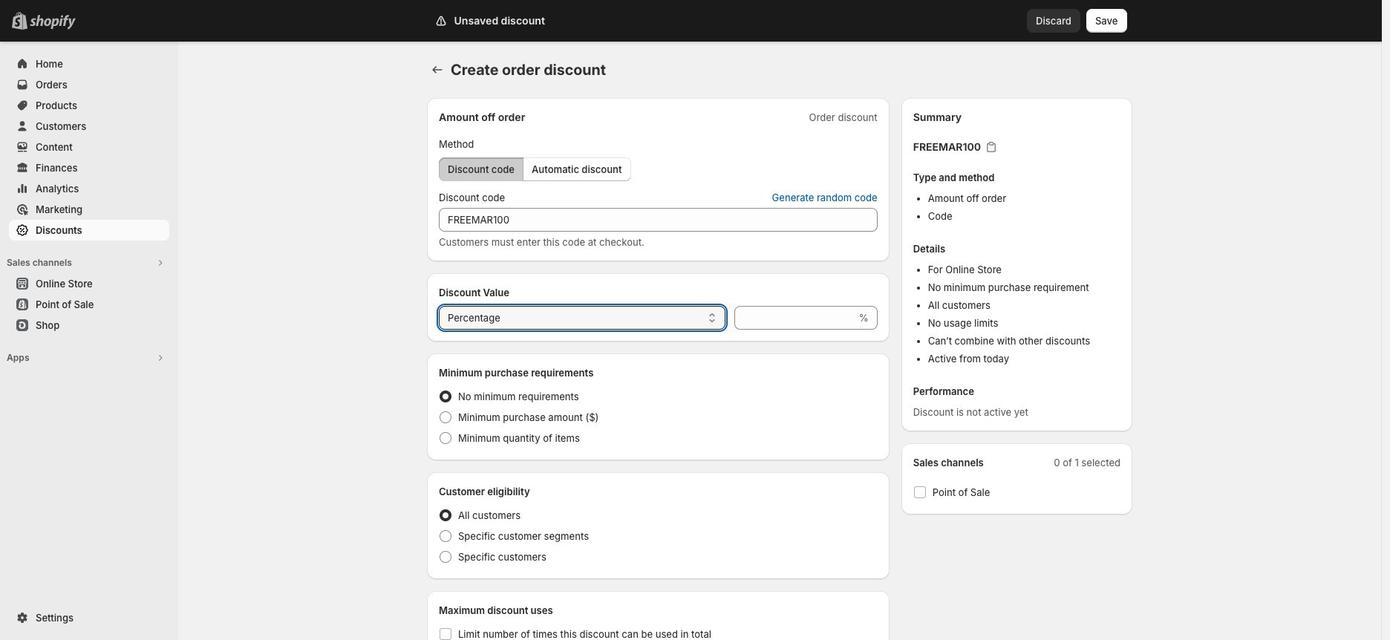 Task type: vqa. For each thing, say whether or not it's contained in the screenshot.
Accepts
no



Task type: locate. For each thing, give the bounding box(es) containing it.
None text field
[[439, 208, 878, 232]]

None text field
[[734, 306, 856, 330]]



Task type: describe. For each thing, give the bounding box(es) containing it.
shopify image
[[30, 15, 76, 30]]



